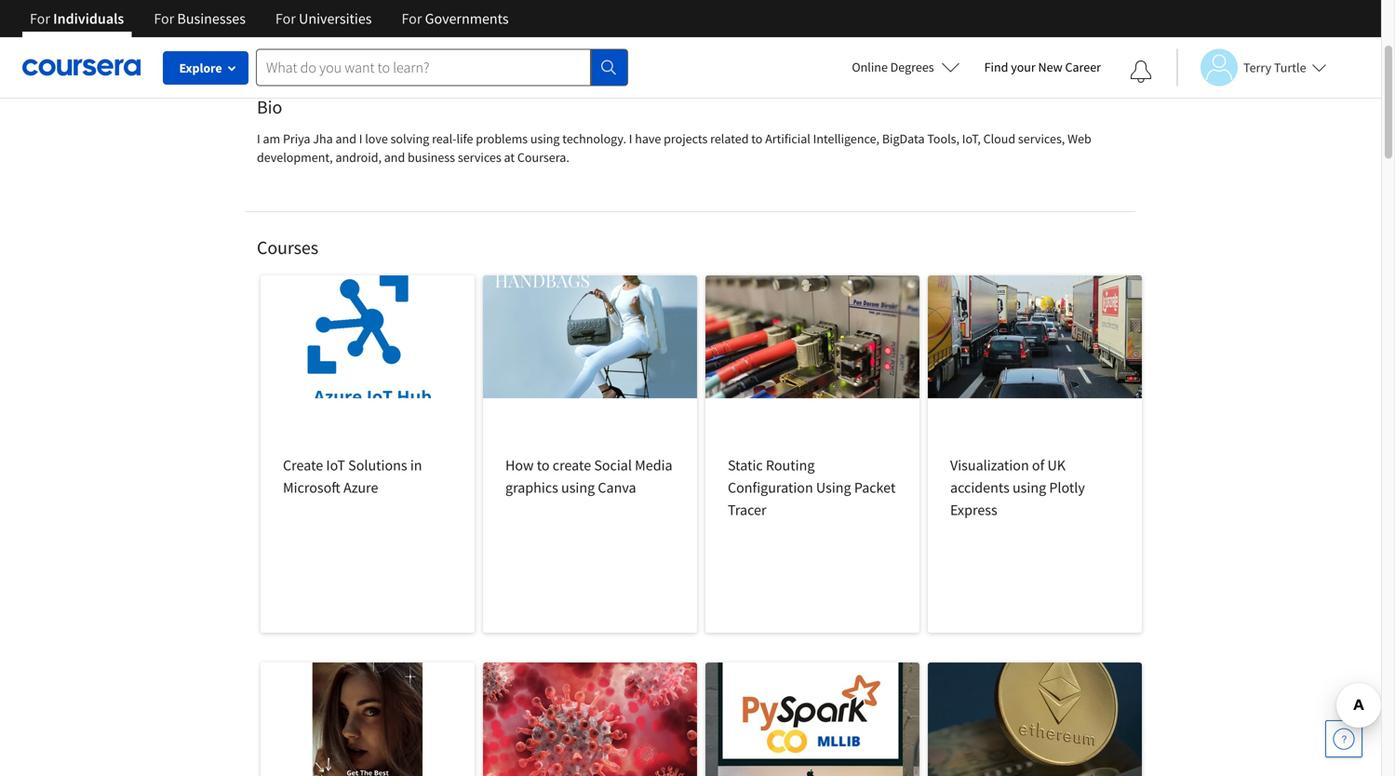 Task type: locate. For each thing, give the bounding box(es) containing it.
4 for from the left
[[402, 9, 422, 28]]

1 horizontal spatial using
[[562, 479, 595, 497]]

to right the related
[[752, 130, 763, 147]]

2 for from the left
[[154, 9, 174, 28]]

static routing configuration using packet tracer
[[728, 456, 896, 520]]

0 horizontal spatial to
[[537, 456, 550, 475]]

i left have
[[629, 130, 633, 147]]

business
[[408, 149, 455, 166]]

online degrees
[[852, 59, 935, 75]]

online degrees button
[[837, 47, 976, 88]]

configuration
[[728, 479, 814, 497]]

using inside the i am priya jha and i love solving real-life problems using technology. i have projects related to artificial intelligence, bigdata tools, iot, cloud services, web development, android, and business services at coursera.
[[531, 130, 560, 147]]

media
[[635, 456, 673, 475]]

iot,
[[963, 130, 981, 147]]

i left love
[[359, 130, 363, 147]]

for for universities
[[276, 9, 296, 28]]

0 vertical spatial to
[[752, 130, 763, 147]]

0 horizontal spatial and
[[336, 130, 357, 147]]

1 for from the left
[[30, 9, 50, 28]]

1 horizontal spatial and
[[384, 149, 405, 166]]

real-
[[432, 130, 457, 147]]

intelligence,
[[814, 130, 880, 147]]

services
[[458, 149, 502, 166]]

i left am
[[257, 130, 260, 147]]

am
[[263, 130, 280, 147]]

0 vertical spatial and
[[336, 130, 357, 147]]

2 i from the left
[[359, 130, 363, 147]]

express
[[951, 501, 998, 520]]

None search field
[[256, 49, 629, 86]]

how
[[506, 456, 534, 475]]

to right how
[[537, 456, 550, 475]]

terry turtle
[[1244, 59, 1307, 76]]

visualization of uk accidents using plotly express link
[[928, 276, 1143, 633]]

1 horizontal spatial to
[[752, 130, 763, 147]]

artificial
[[766, 130, 811, 147]]

your
[[1011, 59, 1036, 75]]

using
[[817, 479, 852, 497]]

career
[[1066, 59, 1102, 75]]

using inside "visualization of uk accidents using plotly express"
[[1013, 479, 1047, 497]]

2 horizontal spatial i
[[629, 130, 633, 147]]

routing
[[766, 456, 815, 475]]

packet
[[855, 479, 896, 497]]

businesses
[[177, 9, 246, 28]]

using down create
[[562, 479, 595, 497]]

visualization
[[951, 456, 1030, 475]]

governments
[[425, 9, 509, 28]]

using
[[531, 130, 560, 147], [562, 479, 595, 497], [1013, 479, 1047, 497]]

iot
[[326, 456, 345, 475]]

turtle
[[1275, 59, 1307, 76]]

jha
[[313, 130, 333, 147]]

find
[[985, 59, 1009, 75]]

life
[[457, 130, 473, 147]]

1 horizontal spatial i
[[359, 130, 363, 147]]

degrees
[[891, 59, 935, 75]]

individuals
[[53, 9, 124, 28]]

of
[[1033, 456, 1045, 475]]

courses
[[257, 236, 318, 259]]

for up what do you want to learn? text box
[[402, 9, 422, 28]]

for businesses
[[154, 9, 246, 28]]

banner navigation
[[15, 0, 524, 51]]

i
[[257, 130, 260, 147], [359, 130, 363, 147], [629, 130, 633, 147]]

and
[[336, 130, 357, 147], [384, 149, 405, 166]]

2 horizontal spatial using
[[1013, 479, 1047, 497]]

for left businesses
[[154, 9, 174, 28]]

canva
[[598, 479, 637, 497]]

for
[[30, 9, 50, 28], [154, 9, 174, 28], [276, 9, 296, 28], [402, 9, 422, 28]]

projects
[[664, 130, 708, 147]]

to inside the i am priya jha and i love solving real-life problems using technology. i have projects related to artificial intelligence, bigdata tools, iot, cloud services, web development, android, and business services at coursera.
[[752, 130, 763, 147]]

1 vertical spatial to
[[537, 456, 550, 475]]

find your new career link
[[976, 56, 1111, 79]]

and down solving
[[384, 149, 405, 166]]

web
[[1068, 130, 1092, 147]]

show notifications image
[[1130, 61, 1153, 83]]

solving
[[391, 130, 430, 147]]

using up coursera.
[[531, 130, 560, 147]]

for left 'universities'
[[276, 9, 296, 28]]

and up android,
[[336, 130, 357, 147]]

in
[[410, 456, 422, 475]]

0 horizontal spatial using
[[531, 130, 560, 147]]

microsoft
[[283, 479, 341, 497]]

love
[[365, 130, 388, 147]]

using down of
[[1013, 479, 1047, 497]]

uk
[[1048, 456, 1066, 475]]

coursera image
[[22, 52, 141, 82]]

technology.
[[563, 130, 627, 147]]

to
[[752, 130, 763, 147], [537, 456, 550, 475]]

terry turtle button
[[1177, 49, 1327, 86]]

3 for from the left
[[276, 9, 296, 28]]

0 horizontal spatial i
[[257, 130, 260, 147]]

create
[[283, 456, 323, 475]]

for left individuals
[[30, 9, 50, 28]]

bigdata
[[883, 130, 925, 147]]

tools,
[[928, 130, 960, 147]]

i am priya jha and i love solving real-life problems using technology. i have projects related to artificial intelligence, bigdata tools, iot, cloud services, web development, android, and business services at coursera.
[[257, 130, 1092, 166]]

how to create social media graphics using canva link
[[483, 276, 697, 633]]

plotly
[[1050, 479, 1086, 497]]

azure
[[344, 479, 378, 497]]



Task type: vqa. For each thing, say whether or not it's contained in the screenshot.
IOT
yes



Task type: describe. For each thing, give the bounding box(es) containing it.
for for governments
[[402, 9, 422, 28]]

graphics
[[506, 479, 559, 497]]

for for businesses
[[154, 9, 174, 28]]

for universities
[[276, 9, 372, 28]]

to inside how to create social media graphics using canva
[[537, 456, 550, 475]]

problems
[[476, 130, 528, 147]]

explore
[[179, 60, 222, 76]]

how to create social media graphics using canva
[[506, 456, 673, 497]]

have
[[635, 130, 661, 147]]

create iot solutions in microsoft azure link
[[261, 276, 475, 633]]

solutions
[[348, 456, 408, 475]]

help center image
[[1333, 728, 1356, 751]]

terry
[[1244, 59, 1272, 76]]

accidents
[[951, 479, 1010, 497]]

What do you want to learn? text field
[[256, 49, 591, 86]]

android,
[[336, 149, 382, 166]]

using inside how to create social media graphics using canva
[[562, 479, 595, 497]]

new
[[1039, 59, 1063, 75]]

online
[[852, 59, 888, 75]]

bio
[[257, 95, 282, 119]]

static routing configuration using packet tracer link
[[706, 276, 920, 633]]

related
[[711, 130, 749, 147]]

at
[[504, 149, 515, 166]]

explore button
[[163, 51, 249, 85]]

coursera.
[[518, 149, 570, 166]]

create iot solutions in microsoft azure
[[283, 456, 422, 497]]

for individuals
[[30, 9, 124, 28]]

universities
[[299, 9, 372, 28]]

1 vertical spatial and
[[384, 149, 405, 166]]

social
[[594, 456, 632, 475]]

find your new career
[[985, 59, 1102, 75]]

services,
[[1019, 130, 1066, 147]]

static
[[728, 456, 763, 475]]

3 i from the left
[[629, 130, 633, 147]]

create
[[553, 456, 591, 475]]

for for individuals
[[30, 9, 50, 28]]

1 i from the left
[[257, 130, 260, 147]]

development,
[[257, 149, 333, 166]]

cloud
[[984, 130, 1016, 147]]

visualization of uk accidents using plotly express
[[951, 456, 1086, 520]]

priya
[[283, 130, 311, 147]]

for governments
[[402, 9, 509, 28]]

tracer
[[728, 501, 767, 520]]



